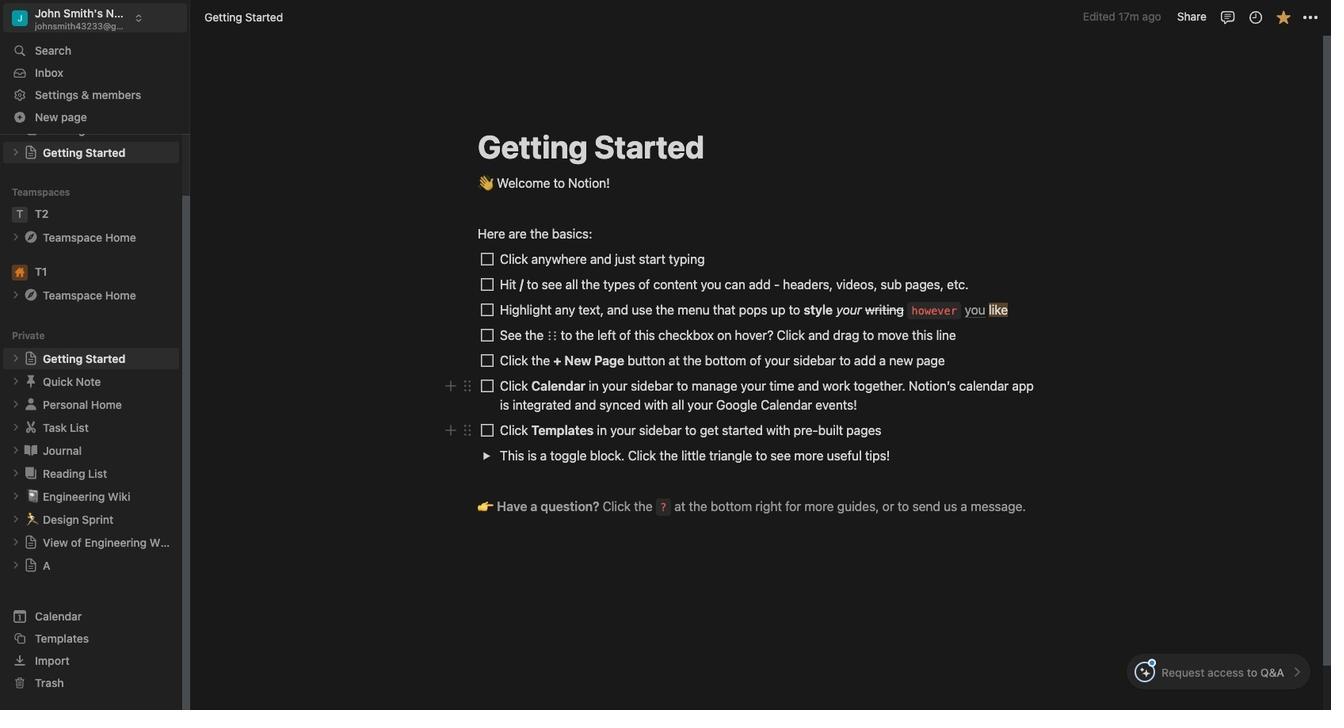 Task type: locate. For each thing, give the bounding box(es) containing it.
change page icon image
[[24, 145, 38, 160], [23, 229, 39, 245], [23, 287, 39, 303], [24, 351, 38, 366], [23, 374, 39, 389], [23, 397, 39, 412], [23, 420, 39, 435], [23, 443, 39, 458], [23, 466, 39, 481], [24, 535, 38, 550], [24, 558, 38, 573]]

👉 image
[[478, 495, 494, 516]]

6 open image from the top
[[11, 446, 21, 455]]

click to add below. option-click to add a block above image
[[445, 421, 457, 440]]

open image
[[11, 354, 21, 363], [11, 377, 21, 386], [11, 515, 21, 524], [11, 561, 21, 570]]

t image
[[12, 207, 28, 223]]

change page icon image for 1st open image from the bottom
[[24, 558, 38, 573]]

change page icon image for 6th open icon
[[23, 443, 39, 458]]

9 open image from the top
[[11, 538, 21, 547]]

favorited image
[[1276, 9, 1292, 25]]

8 open image from the top
[[11, 492, 21, 501]]

1 open image from the top
[[11, 354, 21, 363]]

change page icon image for ninth open icon from the bottom of the page
[[24, 145, 38, 160]]

change page icon image for third open image from the bottom
[[23, 374, 39, 389]]

comments image
[[1220, 9, 1236, 25]]

open image
[[11, 148, 21, 157], [11, 232, 21, 242], [11, 290, 21, 300], [11, 400, 21, 409], [11, 423, 21, 432], [11, 446, 21, 455], [11, 469, 21, 478], [11, 492, 21, 501], [11, 538, 21, 547]]

change page icon image for 1st open icon from the bottom of the page
[[24, 535, 38, 550]]

drag image
[[462, 380, 473, 392]]

4 open image from the top
[[11, 561, 21, 570]]

📓 image
[[25, 487, 40, 505]]

click to add below. option-click to add a block above image
[[445, 377, 457, 396]]



Task type: describe. For each thing, give the bounding box(es) containing it.
drag image
[[462, 425, 473, 436]]

4 open image from the top
[[11, 400, 21, 409]]

2 open image from the top
[[11, 377, 21, 386]]

🏃 image
[[25, 510, 40, 528]]

change page icon image for fifth open icon from the top of the page
[[23, 420, 39, 435]]

change page icon image for 6th open icon from the bottom of the page
[[23, 397, 39, 412]]

7 open image from the top
[[11, 469, 21, 478]]

updates image
[[1248, 9, 1264, 25]]

5 open image from the top
[[11, 423, 21, 432]]

change page icon image for 8th open icon from the bottom of the page
[[23, 229, 39, 245]]

👋 image
[[478, 172, 494, 193]]

2 open image from the top
[[11, 232, 21, 242]]

1 open image from the top
[[11, 148, 21, 157]]

change page icon image for seventh open icon from the top
[[23, 466, 39, 481]]

3 open image from the top
[[11, 515, 21, 524]]

change page icon image for 3rd open icon
[[23, 287, 39, 303]]

3 open image from the top
[[11, 290, 21, 300]]

change page icon image for first open image
[[24, 351, 38, 366]]



Task type: vqa. For each thing, say whether or not it's contained in the screenshot.
💼 'icon'
no



